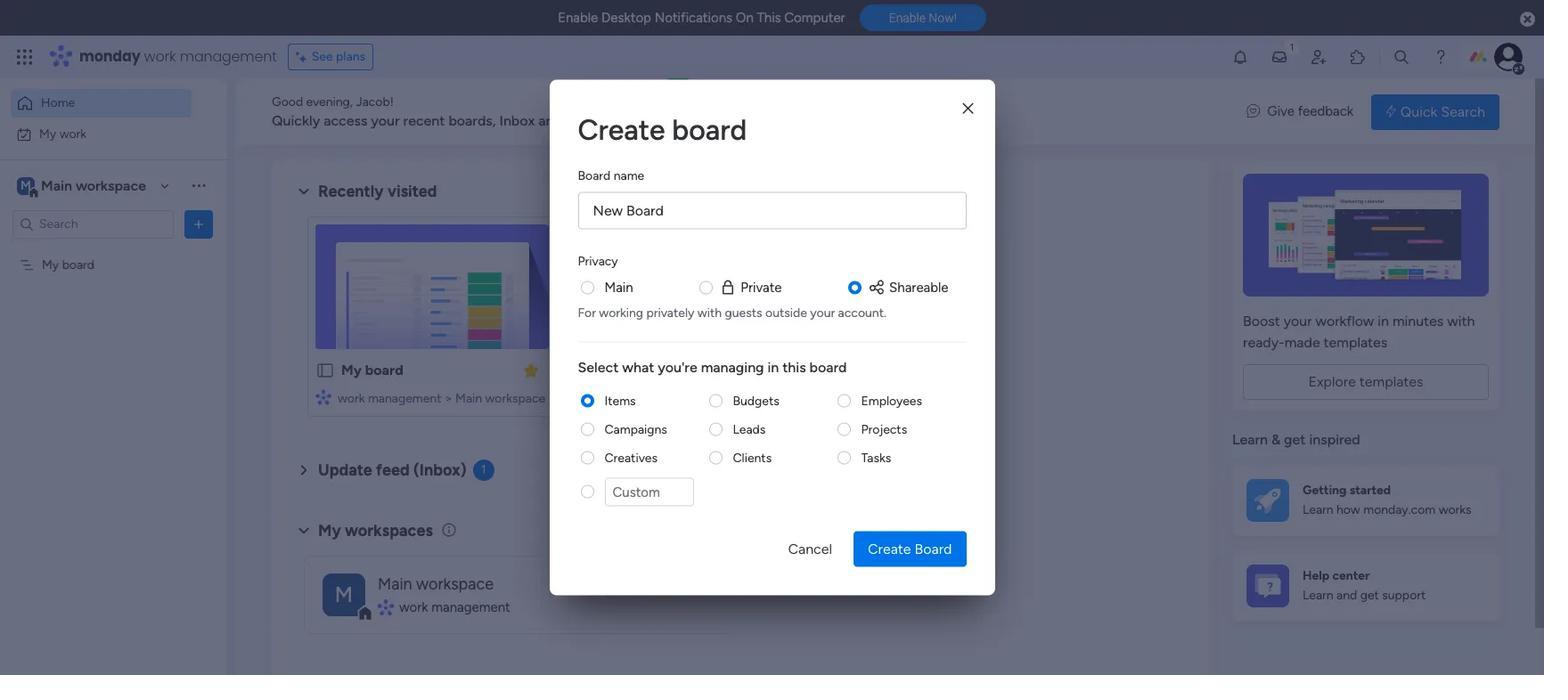 Task type: vqa. For each thing, say whether or not it's contained in the screenshot.
Board within button
yes



Task type: describe. For each thing, give the bounding box(es) containing it.
open update feed (inbox) image
[[293, 460, 315, 481]]

you're
[[658, 358, 698, 375]]

enable for enable now!
[[889, 11, 926, 25]]

boost your workflow in minutes with ready-made templates
[[1244, 313, 1476, 351]]

my right close my workspaces image
[[318, 521, 341, 541]]

create for create board
[[868, 541, 912, 558]]

home button
[[11, 89, 192, 118]]

board inside button
[[915, 541, 952, 558]]

select what you're managing in this board heading
[[578, 357, 967, 378]]

select what you're managing in this board
[[578, 358, 847, 375]]

employees
[[862, 393, 923, 408]]

enable now!
[[889, 11, 957, 25]]

close image
[[963, 102, 974, 115]]

enable desktop notifications on this computer
[[558, 10, 846, 26]]

leads
[[733, 422, 766, 437]]

how
[[1337, 503, 1361, 518]]

help center learn and get support
[[1303, 569, 1427, 604]]

v2 bolt switch image
[[1386, 102, 1397, 122]]

boost
[[1244, 313, 1281, 330]]

started
[[1350, 483, 1392, 498]]

create board
[[578, 113, 747, 147]]

>
[[445, 391, 453, 406]]

working
[[599, 305, 644, 320]]

templates inside button
[[1360, 374, 1424, 390]]

cancel
[[788, 541, 833, 558]]

select
[[578, 358, 619, 375]]

good
[[272, 94, 303, 110]]

inbox
[[500, 112, 535, 129]]

managing
[[701, 358, 764, 375]]

what
[[622, 358, 655, 375]]

main right >
[[456, 391, 482, 406]]

guests
[[725, 305, 763, 320]]

search
[[1442, 103, 1486, 120]]

management for work management > main workspace
[[368, 391, 442, 406]]

workspace image
[[323, 574, 365, 616]]

give
[[1268, 104, 1295, 120]]

recently
[[318, 182, 384, 201]]

learn & get inspired
[[1233, 431, 1361, 448]]

quick search button
[[1372, 94, 1500, 130]]

center
[[1333, 569, 1370, 584]]

campaigns
[[605, 422, 668, 437]]

get inside help center learn and get support
[[1361, 589, 1380, 604]]

outside
[[766, 305, 808, 320]]

private
[[741, 279, 782, 296]]

privately
[[647, 305, 695, 320]]

evening,
[[306, 94, 353, 110]]

m for workspace icon
[[21, 178, 31, 193]]

work management
[[399, 600, 511, 616]]

my inside button
[[39, 126, 56, 141]]

1
[[481, 463, 486, 478]]

board name heading
[[578, 166, 645, 185]]

my board list box
[[0, 246, 227, 521]]

Custom field
[[605, 478, 694, 507]]

enable for enable desktop notifications on this computer
[[558, 10, 598, 26]]

plans
[[336, 49, 366, 64]]

works
[[1439, 503, 1472, 518]]

help image
[[1433, 48, 1450, 66]]

work right workspace image
[[399, 600, 428, 616]]

jacob simon image
[[1495, 43, 1523, 71]]

this
[[783, 358, 806, 375]]

templates image image
[[1249, 174, 1484, 297]]

my work
[[39, 126, 87, 141]]

notifications
[[655, 10, 733, 26]]

work inside button
[[59, 126, 87, 141]]

my work button
[[11, 120, 192, 148]]

projects
[[862, 422, 908, 437]]

access
[[324, 112, 368, 129]]

for working privately with guests outside your account.
[[578, 305, 887, 320]]

(inbox)
[[414, 461, 467, 480]]

boards,
[[449, 112, 496, 129]]

see
[[312, 49, 333, 64]]

recent
[[403, 112, 445, 129]]

private button
[[720, 278, 782, 298]]

&
[[1272, 431, 1281, 448]]

quick search
[[1401, 103, 1486, 120]]

update feed (inbox)
[[318, 461, 467, 480]]

component image for work management
[[378, 600, 393, 616]]

select what you're managing in this board option group
[[578, 392, 967, 517]]

2 vertical spatial workspace
[[416, 575, 494, 594]]

help
[[1303, 569, 1330, 584]]

shareable
[[890, 279, 949, 296]]

dapulse close image
[[1521, 11, 1536, 29]]

Board name field
[[578, 192, 967, 230]]

my workspaces
[[318, 521, 433, 541]]

0 vertical spatial get
[[1285, 431, 1306, 448]]

learn for help
[[1303, 589, 1334, 604]]

close recently visited image
[[293, 181, 315, 202]]

quick
[[1401, 103, 1438, 120]]

my inside list box
[[42, 257, 59, 272]]

main inside "workspace selection" element
[[41, 177, 72, 194]]

enable now! button
[[860, 5, 987, 31]]

and inside help center learn and get support
[[1337, 589, 1358, 604]]

privacy
[[578, 254, 618, 269]]

close my workspaces image
[[293, 520, 315, 542]]

help center element
[[1233, 550, 1500, 622]]

0 horizontal spatial workspaces
[[345, 521, 433, 541]]

explore
[[1309, 374, 1357, 390]]

account.
[[838, 305, 887, 320]]

monday work management
[[79, 46, 277, 67]]

1 image
[[1285, 37, 1301, 57]]

tasks
[[862, 450, 892, 465]]

board inside heading
[[578, 168, 611, 183]]

your inside good evening, jacob! quickly access your recent boards, inbox and workspaces
[[371, 112, 400, 129]]

on
[[736, 10, 754, 26]]

notifications image
[[1232, 48, 1250, 66]]



Task type: locate. For each thing, give the bounding box(es) containing it.
main button
[[605, 278, 634, 298]]

0 horizontal spatial with
[[698, 305, 722, 320]]

explore templates button
[[1244, 365, 1490, 400]]

0 horizontal spatial in
[[768, 358, 779, 375]]

main workspace up work management
[[378, 575, 494, 594]]

your
[[371, 112, 400, 129], [811, 305, 835, 320], [1284, 313, 1313, 330]]

with left guests at left top
[[698, 305, 722, 320]]

0 vertical spatial workspace
[[76, 177, 146, 194]]

workspaces up board name heading
[[566, 112, 642, 129]]

1 horizontal spatial and
[[1337, 589, 1358, 604]]

for
[[578, 305, 596, 320]]

workspaces down update feed (inbox)
[[345, 521, 433, 541]]

0 vertical spatial my board
[[42, 257, 95, 272]]

get right &
[[1285, 431, 1306, 448]]

in left minutes
[[1378, 313, 1390, 330]]

with inside boost your workflow in minutes with ready-made templates
[[1448, 313, 1476, 330]]

0 vertical spatial m
[[21, 178, 31, 193]]

create board heading
[[578, 108, 967, 151]]

name
[[614, 168, 645, 183]]

learn for getting
[[1303, 503, 1334, 518]]

my down home
[[39, 126, 56, 141]]

templates down workflow
[[1324, 334, 1388, 351]]

1 vertical spatial templates
[[1360, 374, 1424, 390]]

0 horizontal spatial board
[[578, 168, 611, 183]]

workspace selection element
[[17, 175, 149, 198]]

learn inside getting started learn how monday.com works
[[1303, 503, 1334, 518]]

1 vertical spatial workspaces
[[345, 521, 433, 541]]

in inside heading
[[768, 358, 779, 375]]

board inside heading
[[672, 113, 747, 147]]

1 horizontal spatial board
[[915, 541, 952, 558]]

templates right explore
[[1360, 374, 1424, 390]]

0 vertical spatial learn
[[1233, 431, 1269, 448]]

option
[[0, 249, 227, 252]]

1 vertical spatial my board
[[341, 362, 404, 379]]

your up made
[[1284, 313, 1313, 330]]

your down jacob!
[[371, 112, 400, 129]]

create up name
[[578, 113, 665, 147]]

this
[[757, 10, 781, 26]]

2 vertical spatial learn
[[1303, 589, 1334, 604]]

0 horizontal spatial enable
[[558, 10, 598, 26]]

0 horizontal spatial m
[[21, 178, 31, 193]]

see plans button
[[288, 44, 374, 70]]

learn down help
[[1303, 589, 1334, 604]]

with inside privacy "element"
[[698, 305, 722, 320]]

items
[[605, 393, 636, 408]]

create board button
[[854, 532, 967, 567]]

0 vertical spatial component image
[[316, 389, 332, 405]]

your inside boost your workflow in minutes with ready-made templates
[[1284, 313, 1313, 330]]

jacob!
[[356, 94, 394, 110]]

my down search in workspace field
[[42, 257, 59, 272]]

feedback
[[1298, 104, 1354, 120]]

shareable button
[[868, 278, 949, 298]]

my right public board image
[[341, 362, 362, 379]]

0 horizontal spatial main workspace
[[41, 177, 146, 194]]

main workspace up search in workspace field
[[41, 177, 146, 194]]

my board
[[42, 257, 95, 272], [341, 362, 404, 379]]

1 horizontal spatial enable
[[889, 11, 926, 25]]

learn inside help center learn and get support
[[1303, 589, 1334, 604]]

create inside heading
[[578, 113, 665, 147]]

privacy heading
[[578, 252, 618, 271]]

workflow
[[1316, 313, 1375, 330]]

getting
[[1303, 483, 1347, 498]]

1 horizontal spatial my board
[[341, 362, 404, 379]]

in
[[1378, 313, 1390, 330], [768, 358, 779, 375]]

update
[[318, 461, 372, 480]]

1 vertical spatial get
[[1361, 589, 1380, 604]]

1 vertical spatial board
[[915, 541, 952, 558]]

apps image
[[1350, 48, 1367, 66]]

my board inside list box
[[42, 257, 95, 272]]

workspace image
[[17, 176, 35, 196]]

inbox image
[[1271, 48, 1289, 66]]

main
[[41, 177, 72, 194], [605, 279, 634, 296], [456, 391, 482, 406], [378, 575, 412, 594]]

public board image
[[316, 361, 335, 381]]

0 horizontal spatial component image
[[316, 389, 332, 405]]

1 vertical spatial main workspace
[[378, 575, 494, 594]]

learn left &
[[1233, 431, 1269, 448]]

0 vertical spatial board
[[578, 168, 611, 183]]

your inside privacy "element"
[[811, 305, 835, 320]]

and right inbox
[[539, 112, 562, 129]]

feed
[[376, 461, 410, 480]]

creatives
[[605, 450, 658, 465]]

0 horizontal spatial create
[[578, 113, 665, 147]]

enable left now!
[[889, 11, 926, 25]]

1 vertical spatial create
[[868, 541, 912, 558]]

component image right workspace image
[[378, 600, 393, 616]]

1 vertical spatial workspace
[[485, 391, 546, 406]]

0 horizontal spatial and
[[539, 112, 562, 129]]

visited
[[388, 182, 437, 201]]

v2 user feedback image
[[1247, 102, 1261, 122]]

board name
[[578, 168, 645, 183]]

clients
[[733, 450, 772, 465]]

management for work management
[[432, 600, 511, 616]]

monday
[[79, 46, 140, 67]]

Search in workspace field
[[37, 214, 149, 234]]

learn
[[1233, 431, 1269, 448], [1303, 503, 1334, 518], [1303, 589, 1334, 604]]

work down home
[[59, 126, 87, 141]]

create for create board
[[578, 113, 665, 147]]

0 vertical spatial in
[[1378, 313, 1390, 330]]

1 vertical spatial m
[[335, 582, 353, 608]]

remove from favorites image
[[522, 361, 540, 379]]

work
[[144, 46, 176, 67], [59, 126, 87, 141], [338, 391, 365, 406], [399, 600, 428, 616]]

1 horizontal spatial with
[[1448, 313, 1476, 330]]

desktop
[[602, 10, 652, 26]]

1 horizontal spatial in
[[1378, 313, 1390, 330]]

home
[[41, 95, 75, 111]]

component image down public board image
[[316, 389, 332, 405]]

inspired
[[1310, 431, 1361, 448]]

board inside list box
[[62, 257, 95, 272]]

workspace up work management
[[416, 575, 494, 594]]

1 horizontal spatial your
[[811, 305, 835, 320]]

0 vertical spatial main workspace
[[41, 177, 146, 194]]

component image for work management > main workspace
[[316, 389, 332, 405]]

give feedback
[[1268, 104, 1354, 120]]

now!
[[929, 11, 957, 25]]

see plans
[[312, 49, 366, 64]]

with right minutes
[[1448, 313, 1476, 330]]

main up the working
[[605, 279, 634, 296]]

1 vertical spatial management
[[368, 391, 442, 406]]

m
[[21, 178, 31, 193], [335, 582, 353, 608]]

get down center
[[1361, 589, 1380, 604]]

main right workspace icon
[[41, 177, 72, 194]]

with
[[698, 305, 722, 320], [1448, 313, 1476, 330]]

and inside good evening, jacob! quickly access your recent boards, inbox and workspaces
[[539, 112, 562, 129]]

enable left desktop
[[558, 10, 598, 26]]

create right cancel
[[868, 541, 912, 558]]

cancel button
[[774, 532, 847, 567]]

monday.com
[[1364, 503, 1436, 518]]

recently visited
[[318, 182, 437, 201]]

enable inside button
[[889, 11, 926, 25]]

getting started element
[[1233, 465, 1500, 536]]

invite members image
[[1310, 48, 1328, 66]]

1 horizontal spatial component image
[[378, 600, 393, 616]]

create board
[[868, 541, 952, 558]]

1 vertical spatial in
[[768, 358, 779, 375]]

minutes
[[1393, 313, 1444, 330]]

0 vertical spatial workspaces
[[566, 112, 642, 129]]

good evening, jacob! quickly access your recent boards, inbox and workspaces
[[272, 94, 642, 129]]

main workspace inside "workspace selection" element
[[41, 177, 146, 194]]

1 horizontal spatial workspaces
[[566, 112, 642, 129]]

1 horizontal spatial m
[[335, 582, 353, 608]]

getting started learn how monday.com works
[[1303, 483, 1472, 518]]

work up update
[[338, 391, 365, 406]]

main inside privacy "element"
[[605, 279, 634, 296]]

management
[[180, 46, 277, 67], [368, 391, 442, 406], [432, 600, 511, 616]]

templates inside boost your workflow in minutes with ready-made templates
[[1324, 334, 1388, 351]]

1 vertical spatial learn
[[1303, 503, 1334, 518]]

made
[[1285, 334, 1321, 351]]

1 horizontal spatial get
[[1361, 589, 1380, 604]]

templates
[[1324, 334, 1388, 351], [1360, 374, 1424, 390]]

0 horizontal spatial your
[[371, 112, 400, 129]]

2 vertical spatial management
[[432, 600, 511, 616]]

support
[[1383, 589, 1427, 604]]

learn down getting
[[1303, 503, 1334, 518]]

main workspace
[[41, 177, 146, 194], [378, 575, 494, 594]]

1 horizontal spatial create
[[868, 541, 912, 558]]

0 vertical spatial create
[[578, 113, 665, 147]]

0 horizontal spatial get
[[1285, 431, 1306, 448]]

workspace
[[76, 177, 146, 194], [485, 391, 546, 406], [416, 575, 494, 594]]

1 vertical spatial and
[[1337, 589, 1358, 604]]

m inside workspace image
[[335, 582, 353, 608]]

2 horizontal spatial your
[[1284, 313, 1313, 330]]

create inside button
[[868, 541, 912, 558]]

budgets
[[733, 393, 780, 408]]

workspace down remove from favorites 'image'
[[485, 391, 546, 406]]

search everything image
[[1393, 48, 1411, 66]]

ready-
[[1244, 334, 1285, 351]]

explore templates
[[1309, 374, 1424, 390]]

quickly
[[272, 112, 320, 129]]

your right outside
[[811, 305, 835, 320]]

in inside boost your workflow in minutes with ready-made templates
[[1378, 313, 1390, 330]]

select product image
[[16, 48, 34, 66]]

work management > main workspace
[[338, 391, 546, 406]]

m for workspace image
[[335, 582, 353, 608]]

1 vertical spatial component image
[[378, 600, 393, 616]]

my board right public board image
[[341, 362, 404, 379]]

computer
[[785, 10, 846, 26]]

0 vertical spatial management
[[180, 46, 277, 67]]

my board down search in workspace field
[[42, 257, 95, 272]]

component image
[[316, 389, 332, 405], [378, 600, 393, 616]]

board
[[578, 168, 611, 183], [915, 541, 952, 558]]

privacy element
[[578, 278, 967, 321]]

in left this
[[768, 358, 779, 375]]

0 horizontal spatial my board
[[42, 257, 95, 272]]

0 vertical spatial templates
[[1324, 334, 1388, 351]]

0 vertical spatial and
[[539, 112, 562, 129]]

workspaces inside good evening, jacob! quickly access your recent boards, inbox and workspaces
[[566, 112, 642, 129]]

work right monday
[[144, 46, 176, 67]]

1 horizontal spatial main workspace
[[378, 575, 494, 594]]

main right workspace image
[[378, 575, 412, 594]]

board inside heading
[[810, 358, 847, 375]]

and down center
[[1337, 589, 1358, 604]]

m inside workspace icon
[[21, 178, 31, 193]]

workspace up search in workspace field
[[76, 177, 146, 194]]



